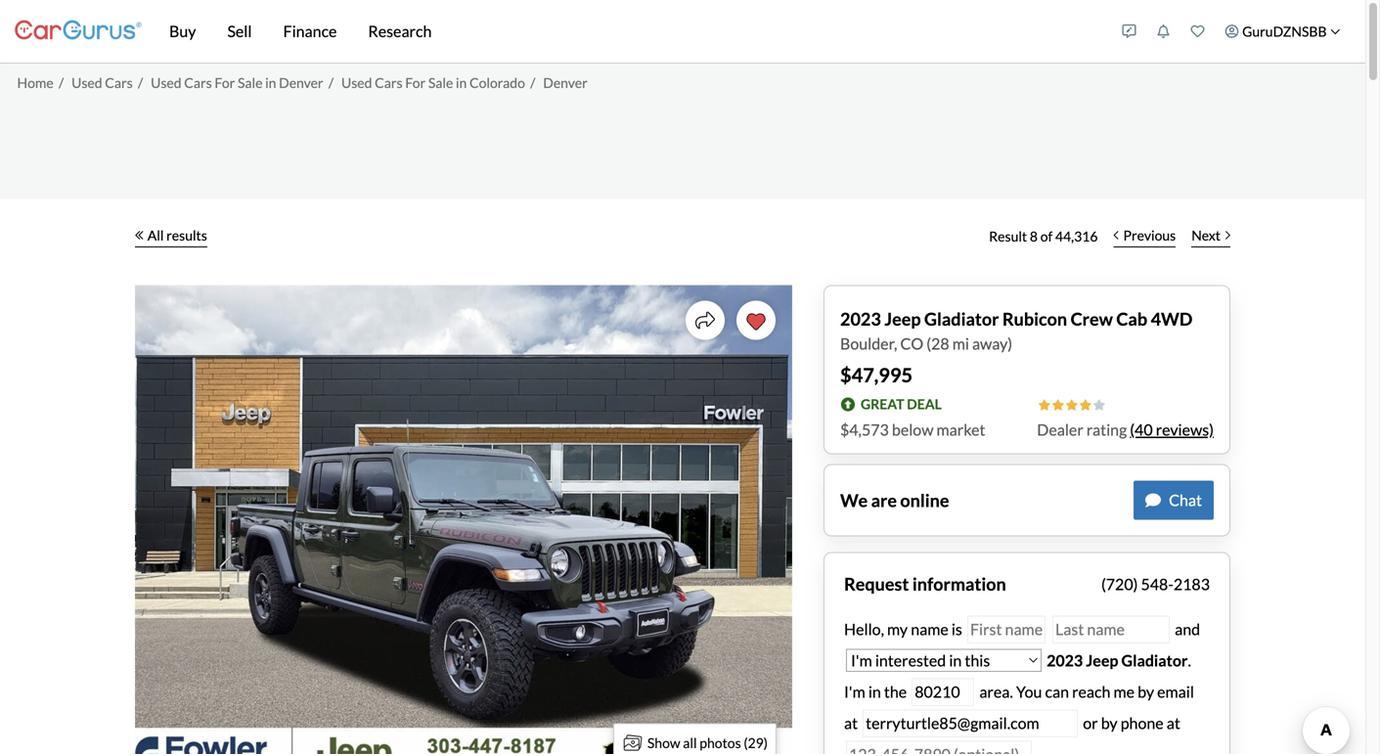 Task type: describe. For each thing, give the bounding box(es) containing it.
2 sale from the left
[[428, 73, 453, 90]]

results
[[166, 226, 207, 243]]

548-
[[1141, 574, 1174, 593]]

previous
[[1124, 226, 1176, 243]]

hello,
[[844, 619, 885, 638]]

share image
[[696, 310, 715, 329]]

4wd
[[1151, 307, 1193, 329]]

buy
[[169, 21, 196, 40]]

i'm
[[844, 682, 866, 701]]

user icon image
[[1226, 23, 1239, 37]]

online
[[901, 489, 950, 510]]

hello, my name is
[[844, 619, 966, 638]]

44,316
[[1056, 227, 1098, 244]]

the
[[884, 682, 907, 701]]

chat button
[[1134, 480, 1214, 519]]

great
[[861, 395, 905, 412]]

1 for from the left
[[215, 73, 235, 90]]

dealer rating (40 reviews)
[[1037, 419, 1214, 438]]

chat
[[1169, 490, 1203, 509]]

chevron left image
[[1114, 229, 1119, 239]]

vehicle full photo image
[[135, 284, 793, 754]]

all results
[[148, 226, 207, 243]]

2 used from the left
[[151, 73, 182, 90]]

3 used from the left
[[341, 73, 372, 90]]

away)
[[973, 333, 1013, 352]]

show all photos (29) link
[[613, 723, 777, 754]]

First name field
[[968, 615, 1046, 643]]

gurudznsbb
[[1243, 22, 1327, 39]]

add a car review image
[[1123, 23, 1137, 37]]

sell
[[227, 21, 252, 40]]

you
[[1017, 682, 1043, 701]]

cargurus logo homepage link image
[[15, 2, 142, 58]]

2 cars from the left
[[184, 73, 212, 90]]

phone
[[1121, 713, 1164, 732]]

cab
[[1117, 307, 1148, 329]]

we are online
[[841, 489, 950, 510]]

home link
[[17, 73, 54, 90]]

information
[[913, 573, 1007, 594]]

buy button
[[154, 0, 212, 62]]

Zip code field
[[912, 678, 975, 705]]

crew
[[1071, 307, 1113, 329]]

co
[[901, 333, 924, 352]]

(40
[[1130, 419, 1153, 438]]

gurudznsbb menu item
[[1215, 3, 1351, 58]]

rating
[[1087, 419, 1127, 438]]

3 cars from the left
[[375, 73, 403, 90]]

name
[[911, 619, 949, 638]]

8
[[1030, 227, 1038, 244]]

1 cars from the left
[[105, 73, 133, 90]]

or by phone at
[[1083, 713, 1181, 732]]

show
[[648, 734, 681, 750]]

jeep for 2023 jeep gladiator rubicon crew cab 4wd boulder, co (28 mi away)
[[885, 307, 921, 329]]

research button
[[353, 0, 448, 62]]

or
[[1083, 713, 1098, 732]]

1 sale from the left
[[238, 73, 263, 90]]

below
[[892, 419, 934, 438]]

used cars link
[[72, 73, 133, 90]]

(720) 548-2183
[[1102, 574, 1210, 593]]

chevron double left image
[[135, 229, 144, 239]]

by inside area. you can reach me by email at
[[1138, 682, 1155, 701]]

photos
[[700, 734, 741, 750]]

gladiator for 2023 jeep gladiator rubicon crew cab 4wd boulder, co (28 mi away)
[[925, 307, 999, 329]]

rubicon
[[1003, 307, 1068, 329]]

can
[[1046, 682, 1069, 701]]

gladiator for 2023 jeep gladiator
[[1122, 650, 1188, 669]]

3 / from the left
[[329, 73, 334, 90]]

great deal
[[861, 395, 942, 412]]

comment image
[[1146, 492, 1162, 507]]

1 horizontal spatial in
[[456, 73, 467, 90]]

$4,573 below market
[[841, 419, 986, 438]]

2183
[[1174, 574, 1210, 593]]

(29)
[[744, 734, 768, 750]]

reviews)
[[1156, 419, 1214, 438]]

all
[[148, 226, 164, 243]]

area. you can reach me by email at
[[844, 682, 1195, 732]]

2023 jeep gladiator rubicon crew cab 4wd boulder, co (28 mi away)
[[841, 307, 1193, 352]]

request
[[844, 573, 909, 594]]

are
[[871, 489, 897, 510]]

4 / from the left
[[530, 73, 536, 90]]

home
[[17, 73, 54, 90]]



Task type: vqa. For each thing, say whether or not it's contained in the screenshot.
Info
no



Task type: locate. For each thing, give the bounding box(es) containing it.
email
[[1158, 682, 1195, 701]]

mi
[[953, 333, 970, 352]]

1 at from the left
[[844, 713, 858, 732]]

0 horizontal spatial cars
[[105, 73, 133, 90]]

home / used cars / used cars for sale in denver / used cars for sale in colorado / denver
[[17, 73, 588, 90]]

1 horizontal spatial for
[[405, 73, 426, 90]]

1 horizontal spatial cars
[[184, 73, 212, 90]]

open notifications image
[[1157, 23, 1171, 37]]

1 used from the left
[[72, 73, 102, 90]]

0 horizontal spatial by
[[1101, 713, 1118, 732]]

used down buy popup button
[[151, 73, 182, 90]]

and
[[1172, 619, 1201, 638]]

. i'm in the
[[844, 650, 1192, 701]]

.
[[1188, 650, 1192, 669]]

at inside area. you can reach me by email at
[[844, 713, 858, 732]]

0 horizontal spatial 2023
[[841, 307, 881, 329]]

finance button
[[268, 0, 353, 62]]

by right me on the right bottom of the page
[[1138, 682, 1155, 701]]

2023 inside 2023 jeep gladiator rubicon crew cab 4wd boulder, co (28 mi away)
[[841, 307, 881, 329]]

1 vertical spatial 2023
[[1047, 650, 1083, 669]]

1 vertical spatial by
[[1101, 713, 1118, 732]]

next
[[1192, 226, 1221, 243]]

0 horizontal spatial gladiator
[[925, 307, 999, 329]]

boulder,
[[841, 333, 898, 352]]

cars down research dropdown button
[[375, 73, 403, 90]]

0 horizontal spatial used
[[72, 73, 102, 90]]

jeep up co
[[885, 307, 921, 329]]

1 vertical spatial gladiator
[[1122, 650, 1188, 669]]

2023 up can
[[1047, 650, 1083, 669]]

colorado
[[470, 73, 525, 90]]

in inside the . i'm in the
[[869, 682, 881, 701]]

Last name field
[[1053, 615, 1170, 643]]

in right i'm at bottom
[[869, 682, 881, 701]]

/ down finance popup button
[[329, 73, 334, 90]]

/ right "colorado"
[[530, 73, 536, 90]]

all results link
[[135, 214, 207, 257]]

chevron right image
[[1226, 229, 1231, 239]]

cars down cargurus logo homepage link link
[[105, 73, 133, 90]]

1 horizontal spatial by
[[1138, 682, 1155, 701]]

0 vertical spatial 2023
[[841, 307, 881, 329]]

me
[[1114, 682, 1135, 701]]

reach
[[1073, 682, 1111, 701]]

used down research dropdown button
[[341, 73, 372, 90]]

sale left "colorado"
[[428, 73, 453, 90]]

jeep down last name field
[[1086, 650, 1119, 669]]

used cars for sale in colorado link
[[341, 73, 525, 90]]

0 horizontal spatial sale
[[238, 73, 263, 90]]

gurudznsbb menu
[[1113, 3, 1351, 58]]

research
[[368, 21, 432, 40]]

in down the sell popup button
[[265, 73, 276, 90]]

1 horizontal spatial at
[[1167, 713, 1181, 732]]

/ right used cars link
[[138, 73, 143, 90]]

show all photos (29)
[[648, 734, 768, 750]]

denver
[[279, 73, 323, 90], [543, 73, 588, 90]]

1 vertical spatial jeep
[[1086, 650, 1119, 669]]

2 horizontal spatial in
[[869, 682, 881, 701]]

1 horizontal spatial used
[[151, 73, 182, 90]]

2023 for 2023 jeep gladiator
[[1047, 650, 1083, 669]]

deal
[[907, 395, 942, 412]]

menu bar containing buy
[[142, 0, 1113, 62]]

$47,995
[[841, 363, 913, 386]]

used cars for sale in denver link
[[151, 73, 323, 90]]

gladiator inside 2023 jeep gladiator rubicon crew cab 4wd boulder, co (28 mi away)
[[925, 307, 999, 329]]

/ right home in the left of the page
[[59, 73, 64, 90]]

gurudznsbb button
[[1215, 3, 1351, 58]]

menu bar
[[142, 0, 1113, 62]]

1 denver from the left
[[279, 73, 323, 90]]

cars down buy popup button
[[184, 73, 212, 90]]

next link
[[1184, 214, 1239, 257]]

we
[[841, 489, 868, 510]]

gladiator
[[925, 307, 999, 329], [1122, 650, 1188, 669]]

Email address email field
[[863, 709, 1078, 737]]

2023
[[841, 307, 881, 329], [1047, 650, 1083, 669]]

result
[[989, 227, 1028, 244]]

at
[[844, 713, 858, 732], [1167, 713, 1181, 732]]

chevron down image
[[1331, 25, 1341, 35]]

area.
[[980, 682, 1013, 701]]

for down research dropdown button
[[405, 73, 426, 90]]

1 horizontal spatial 2023
[[1047, 650, 1083, 669]]

in
[[265, 73, 276, 90], [456, 73, 467, 90], [869, 682, 881, 701]]

(720)
[[1102, 574, 1138, 593]]

at down i'm at bottom
[[844, 713, 858, 732]]

all
[[683, 734, 697, 750]]

by
[[1138, 682, 1155, 701], [1101, 713, 1118, 732]]

by right or
[[1101, 713, 1118, 732]]

saved cars image
[[1191, 23, 1205, 37]]

0 horizontal spatial denver
[[279, 73, 323, 90]]

request information
[[844, 573, 1007, 594]]

2 / from the left
[[138, 73, 143, 90]]

sale down the sell popup button
[[238, 73, 263, 90]]

0 vertical spatial by
[[1138, 682, 1155, 701]]

in left "colorado"
[[456, 73, 467, 90]]

Phone (optional) telephone field
[[846, 740, 1032, 754]]

jeep inside 2023 jeep gladiator rubicon crew cab 4wd boulder, co (28 mi away)
[[885, 307, 921, 329]]

sale
[[238, 73, 263, 90], [428, 73, 453, 90]]

2 for from the left
[[405, 73, 426, 90]]

jeep for 2023 jeep gladiator
[[1086, 650, 1119, 669]]

2 denver from the left
[[543, 73, 588, 90]]

2 at from the left
[[1167, 713, 1181, 732]]

1 horizontal spatial denver
[[543, 73, 588, 90]]

1 horizontal spatial jeep
[[1086, 650, 1119, 669]]

2 horizontal spatial used
[[341, 73, 372, 90]]

$4,573
[[841, 419, 889, 438]]

/
[[59, 73, 64, 90], [138, 73, 143, 90], [329, 73, 334, 90], [530, 73, 536, 90]]

(28
[[927, 333, 950, 352]]

finance
[[283, 21, 337, 40]]

0 vertical spatial jeep
[[885, 307, 921, 329]]

2023 for 2023 jeep gladiator rubicon crew cab 4wd boulder, co (28 mi away)
[[841, 307, 881, 329]]

for down the sell popup button
[[215, 73, 235, 90]]

gladiator up mi
[[925, 307, 999, 329]]

of
[[1041, 227, 1053, 244]]

market
[[937, 419, 986, 438]]

cargurus logo homepage link link
[[15, 2, 142, 58]]

used right home 'link'
[[72, 73, 102, 90]]

0 horizontal spatial for
[[215, 73, 235, 90]]

previous link
[[1106, 214, 1184, 257]]

result 8 of 44,316
[[989, 227, 1098, 244]]

used
[[72, 73, 102, 90], [151, 73, 182, 90], [341, 73, 372, 90]]

gladiator up email
[[1122, 650, 1188, 669]]

at right phone
[[1167, 713, 1181, 732]]

for
[[215, 73, 235, 90], [405, 73, 426, 90]]

denver right "colorado"
[[543, 73, 588, 90]]

sell button
[[212, 0, 268, 62]]

1 horizontal spatial sale
[[428, 73, 453, 90]]

1 horizontal spatial gladiator
[[1122, 650, 1188, 669]]

my
[[888, 619, 908, 638]]

denver down finance popup button
[[279, 73, 323, 90]]

2023 jeep gladiator
[[1047, 650, 1188, 669]]

0 vertical spatial gladiator
[[925, 307, 999, 329]]

dealer
[[1037, 419, 1084, 438]]

jeep
[[885, 307, 921, 329], [1086, 650, 1119, 669]]

2 horizontal spatial cars
[[375, 73, 403, 90]]

1 / from the left
[[59, 73, 64, 90]]

(40 reviews) button
[[1130, 417, 1214, 441]]

is
[[952, 619, 963, 638]]

0 horizontal spatial in
[[265, 73, 276, 90]]

2023 up boulder,
[[841, 307, 881, 329]]

0 horizontal spatial jeep
[[885, 307, 921, 329]]

0 horizontal spatial at
[[844, 713, 858, 732]]



